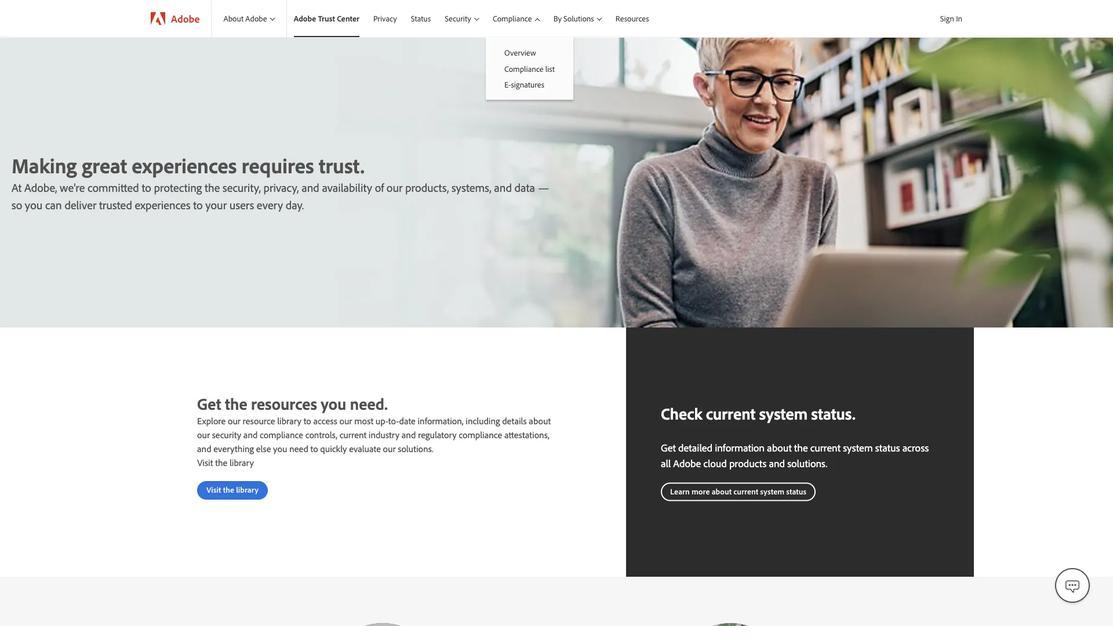 Task type: vqa. For each thing, say whether or not it's contained in the screenshot.
'users'
yes



Task type: locate. For each thing, give the bounding box(es) containing it.
you
[[25, 197, 42, 212], [321, 393, 346, 414]]

get detailed information about the current system status across all adobe cloud products and solutions.
[[661, 441, 929, 470]]

0 vertical spatial experiences
[[132, 152, 237, 178]]

our down industry
[[383, 443, 396, 455]]

the inside making great experiences requires trust. at adobe, we're committed to protecting the security, privacy, and availability of our products, systems, and data — so you can deliver trusted experiences to your users every day.
[[205, 180, 220, 195]]

0 vertical spatial compliance
[[493, 13, 532, 24]]

great
[[82, 152, 127, 178]]

0 horizontal spatial adobe
[[171, 12, 200, 25]]

at
[[12, 180, 22, 195]]

1 compliance from the left
[[260, 429, 303, 441]]

2 vertical spatial library
[[236, 485, 259, 495]]

1 horizontal spatial you
[[321, 393, 346, 414]]

about
[[529, 415, 551, 427], [712, 486, 732, 496]]

0 vertical spatial visit
[[197, 457, 213, 469]]

1 horizontal spatial about
[[712, 486, 732, 496]]

the
[[205, 180, 220, 195], [225, 393, 247, 414], [794, 441, 808, 454], [215, 457, 227, 469], [223, 485, 234, 495]]

need.
[[350, 393, 388, 414]]

resources link
[[609, 0, 656, 37]]

0 horizontal spatial compliance
[[260, 429, 303, 441]]

you inside get the resources you need. explore our resource library to access our most up-to-date information, including details about our security and compliance controls, current industry and regulatory compliance attestations, and everything else you need to quickly evaluate our solutions. visit the library
[[321, 393, 346, 414]]

privacy
[[373, 13, 397, 24]]

group
[[486, 37, 573, 100]]

status inside 'learn more about current system status' link
[[786, 486, 807, 496]]

get detailed
[[661, 441, 713, 454]]

about inside get the resources you need. explore our resource library to access our most up-to-date information, including details about our security and compliance controls, current industry and regulatory compliance attestations, and everything else you need to quickly evaluate our solutions. visit the library
[[529, 415, 551, 427]]

more
[[692, 486, 710, 496]]

1 horizontal spatial compliance
[[459, 429, 502, 441]]

current up evaluate
[[340, 429, 367, 441]]

products
[[729, 457, 767, 470]]

compliance for compliance
[[493, 13, 532, 24]]

list
[[545, 64, 555, 74]]

evaluate
[[349, 443, 381, 455]]

our security
[[197, 429, 241, 441]]

you inside making great experiences requires trust. at adobe, we're committed to protecting the security, privacy, and availability of our products, systems, and data — so you can deliver trusted experiences to your users every day.
[[25, 197, 42, 212]]

and
[[302, 180, 319, 195], [494, 180, 512, 195], [243, 429, 258, 441], [402, 429, 416, 441], [769, 457, 785, 470]]

sign
[[940, 13, 954, 23]]

compliance
[[260, 429, 303, 441], [459, 429, 502, 441]]

protecting
[[154, 180, 202, 195]]

visit
[[197, 457, 213, 469], [206, 485, 221, 495]]

solutions. inside get the resources you need. explore our resource library to access our most up-to-date information, including details about our security and compliance controls, current industry and regulatory compliance attestations, and everything else you need to quickly evaluate our solutions. visit the library
[[398, 443, 434, 455]]

library
[[277, 415, 302, 427], [230, 457, 254, 469], [236, 485, 259, 495]]

0 vertical spatial library
[[277, 415, 302, 427]]

1 vertical spatial system
[[760, 486, 785, 496]]

1 vertical spatial about
[[712, 486, 732, 496]]

our
[[387, 180, 403, 195], [228, 415, 241, 427], [340, 415, 352, 427], [383, 443, 396, 455]]

compliance list
[[505, 64, 555, 74]]

about right more
[[712, 486, 732, 496]]

1 vertical spatial experiences
[[135, 197, 191, 212]]

to
[[142, 180, 151, 195], [193, 197, 203, 212], [304, 415, 311, 427], [311, 443, 318, 455]]

experiences down protecting
[[135, 197, 191, 212]]

and right industry
[[402, 429, 416, 441]]

to left "your"
[[193, 197, 203, 212]]

adobe inside about adobe popup button
[[245, 13, 267, 24]]

privacy link
[[366, 0, 404, 37]]

by
[[554, 13, 562, 24]]

0 vertical spatial you
[[25, 197, 42, 212]]

day.
[[286, 197, 304, 212]]

trust.
[[319, 152, 365, 178]]

adobe left about
[[171, 12, 200, 25]]

compliance inside group
[[505, 64, 544, 74]]

you up access
[[321, 393, 346, 414]]

status down 'get detailed information about the current system status across all adobe cloud products and solutions.'
[[786, 486, 807, 496]]

your
[[205, 197, 227, 212]]

adobe inside adobe link
[[171, 12, 200, 25]]

about
[[224, 13, 244, 24]]

0 vertical spatial status
[[876, 441, 900, 454]]

1 horizontal spatial status
[[876, 441, 900, 454]]

solutions.
[[398, 443, 434, 455], [788, 457, 828, 470]]

1 vertical spatial current
[[340, 429, 367, 441]]

our right the of
[[387, 180, 403, 195]]

compliance up e-signatures
[[505, 64, 544, 74]]

0 horizontal spatial about
[[529, 415, 551, 427]]

1 horizontal spatial adobe
[[245, 13, 267, 24]]

by solutions button
[[547, 0, 609, 37]]

adobe for adobe trust center
[[294, 13, 316, 24]]

deliver
[[65, 197, 96, 212]]

about adobe
[[224, 13, 267, 24]]

2 horizontal spatial adobe
[[294, 13, 316, 24]]

solutions. down current system
[[788, 457, 828, 470]]

1 vertical spatial library
[[230, 457, 254, 469]]

compliance
[[493, 13, 532, 24], [505, 64, 544, 74]]

to right need
[[311, 443, 318, 455]]

so
[[12, 197, 22, 212]]

adobe left trust
[[294, 13, 316, 24]]

1 vertical spatial compliance
[[505, 64, 544, 74]]

attestations,
[[504, 429, 550, 441]]

and left data — in the left top of the page
[[494, 180, 512, 195]]

every
[[257, 197, 283, 212]]

0 horizontal spatial status
[[786, 486, 807, 496]]

solutions
[[564, 13, 594, 24]]

1 vertical spatial solutions.
[[788, 457, 828, 470]]

e-
[[505, 80, 511, 90]]

solutions. down regulatory on the left of page
[[398, 443, 434, 455]]

current
[[706, 403, 756, 424], [340, 429, 367, 441], [734, 486, 759, 496]]

and down information about
[[769, 457, 785, 470]]

1 vertical spatial you
[[321, 393, 346, 414]]

current down products
[[734, 486, 759, 496]]

0 horizontal spatial solutions.
[[398, 443, 434, 455]]

adobe inside adobe trust center link
[[294, 13, 316, 24]]

and everything
[[197, 443, 254, 455]]

privacy,
[[264, 180, 299, 195]]

solutions. inside 'get detailed information about the current system status across all adobe cloud products and solutions.'
[[788, 457, 828, 470]]

security button
[[438, 0, 486, 37]]

compliance down date information, including details
[[459, 429, 502, 441]]

current up information about
[[706, 403, 756, 424]]

compliance up the overview
[[493, 13, 532, 24]]

controls,
[[305, 429, 337, 441]]

trust
[[318, 13, 335, 24]]

you right so
[[25, 197, 42, 212]]

resource
[[243, 415, 275, 427]]

about up attestations,
[[529, 415, 551, 427]]

adobe right about
[[245, 13, 267, 24]]

compliance inside dropdown button
[[493, 13, 532, 24]]

security
[[445, 13, 471, 24]]

about adobe button
[[212, 0, 286, 37]]

check current system status.
[[661, 403, 856, 424]]

1 vertical spatial status
[[786, 486, 807, 496]]

adobe trust center link
[[287, 0, 366, 37]]

0 horizontal spatial you
[[25, 197, 42, 212]]

0 vertical spatial current
[[706, 403, 756, 424]]

1 horizontal spatial solutions.
[[788, 457, 828, 470]]

adobe
[[171, 12, 200, 25], [245, 13, 267, 24], [294, 13, 316, 24]]

system up 'get detailed information about the current system status across all adobe cloud products and solutions.'
[[760, 403, 808, 424]]

2 vertical spatial current
[[734, 486, 759, 496]]

0 vertical spatial about
[[529, 415, 551, 427]]

status
[[876, 441, 900, 454], [786, 486, 807, 496]]

2 compliance from the left
[[459, 429, 502, 441]]

0 vertical spatial solutions.
[[398, 443, 434, 455]]

system down products
[[760, 486, 785, 496]]

status left across
[[876, 441, 900, 454]]

experiences
[[132, 152, 237, 178], [135, 197, 191, 212]]

experiences up protecting
[[132, 152, 237, 178]]

status.
[[812, 403, 856, 424]]

compliance up else you on the left
[[260, 429, 303, 441]]



Task type: describe. For each thing, give the bounding box(es) containing it.
compliance button
[[486, 0, 547, 37]]

group containing overview
[[486, 37, 573, 100]]

date information, including details
[[399, 415, 527, 427]]

making great experiences requires trust. at adobe, we're committed to protecting the security, privacy, and availability of our products, systems, and data — so you can deliver trusted experiences to your users every day.
[[12, 152, 550, 212]]

current inside get the resources you need. explore our resource library to access our most up-to-date information, including details about our security and compliance controls, current industry and regulatory compliance attestations, and everything else you need to quickly evaluate our solutions. visit the library
[[340, 429, 367, 441]]

by solutions
[[554, 13, 594, 24]]

most up-
[[354, 415, 388, 427]]

making
[[12, 152, 77, 178]]

requires
[[242, 152, 314, 178]]

and down the resource
[[243, 429, 258, 441]]

and inside 'get detailed information about the current system status across all adobe cloud products and solutions.'
[[769, 457, 785, 470]]

sign in button
[[938, 9, 965, 28]]

current system
[[811, 441, 873, 454]]

visit inside get the resources you need. explore our resource library to access our most up-to-date information, including details about our security and compliance controls, current industry and regulatory compliance attestations, and everything else you need to quickly evaluate our solutions. visit the library
[[197, 457, 213, 469]]

products,
[[405, 180, 449, 195]]

status link
[[404, 0, 438, 37]]

availability
[[322, 180, 372, 195]]

adobe cloud
[[673, 457, 727, 470]]

security,
[[223, 180, 261, 195]]

across
[[903, 441, 929, 454]]

compliance list link
[[486, 61, 573, 77]]

our up our security at the bottom left of page
[[228, 415, 241, 427]]

in
[[956, 13, 963, 23]]

adobe trust center
[[294, 13, 359, 24]]

committed
[[88, 180, 139, 195]]

0 vertical spatial system
[[760, 403, 808, 424]]

compliance for compliance list
[[505, 64, 544, 74]]

adobe for adobe
[[171, 12, 200, 25]]

overview
[[505, 48, 536, 58]]

learn
[[670, 486, 690, 496]]

to left access
[[304, 415, 311, 427]]

e-signatures
[[505, 80, 545, 90]]

learn more about current system status link
[[661, 483, 816, 501]]

the inside 'get detailed information about the current system status across all adobe cloud products and solutions.'
[[794, 441, 808, 454]]

information about
[[715, 441, 792, 454]]

trusted
[[99, 197, 132, 212]]

visit the library link
[[197, 481, 268, 500]]

quickly
[[320, 443, 347, 455]]

to left protecting
[[142, 180, 151, 195]]

else you
[[256, 443, 287, 455]]

users
[[229, 197, 254, 212]]

our right access
[[340, 415, 352, 427]]

can
[[45, 197, 62, 212]]

to-
[[388, 415, 399, 427]]

system inside 'learn more about current system status' link
[[760, 486, 785, 496]]

data —
[[515, 180, 550, 195]]

visit the library
[[206, 485, 259, 495]]

get
[[197, 393, 221, 414]]

status
[[411, 13, 431, 24]]

e-signatures link
[[486, 77, 573, 93]]

need
[[289, 443, 308, 455]]

adobe,
[[24, 180, 57, 195]]

learn more about current system status
[[670, 486, 807, 496]]

resources
[[251, 393, 317, 414]]

access
[[313, 415, 337, 427]]

we're
[[60, 180, 85, 195]]

systems,
[[452, 180, 492, 195]]

1 vertical spatial visit
[[206, 485, 221, 495]]

resources
[[616, 13, 649, 24]]

all
[[661, 457, 671, 470]]

signatures
[[511, 80, 545, 90]]

sign in
[[940, 13, 963, 23]]

status inside 'get detailed information about the current system status across all adobe cloud products and solutions.'
[[876, 441, 900, 454]]

industry
[[369, 429, 400, 441]]

overview link
[[486, 45, 573, 61]]

our inside making great experiences requires trust. at adobe, we're committed to protecting the security, privacy, and availability of our products, systems, and data — so you can deliver trusted experiences to your users every day.
[[387, 180, 403, 195]]

regulatory
[[418, 429, 457, 441]]

of
[[375, 180, 384, 195]]

check
[[661, 403, 702, 424]]

adobe link
[[139, 0, 211, 37]]

explore
[[197, 415, 226, 427]]

center
[[337, 13, 359, 24]]

get the resources you need. explore our resource library to access our most up-to-date information, including details about our security and compliance controls, current industry and regulatory compliance attestations, and everything else you need to quickly evaluate our solutions. visit the library
[[197, 393, 551, 469]]

and up 'day.'
[[302, 180, 319, 195]]



